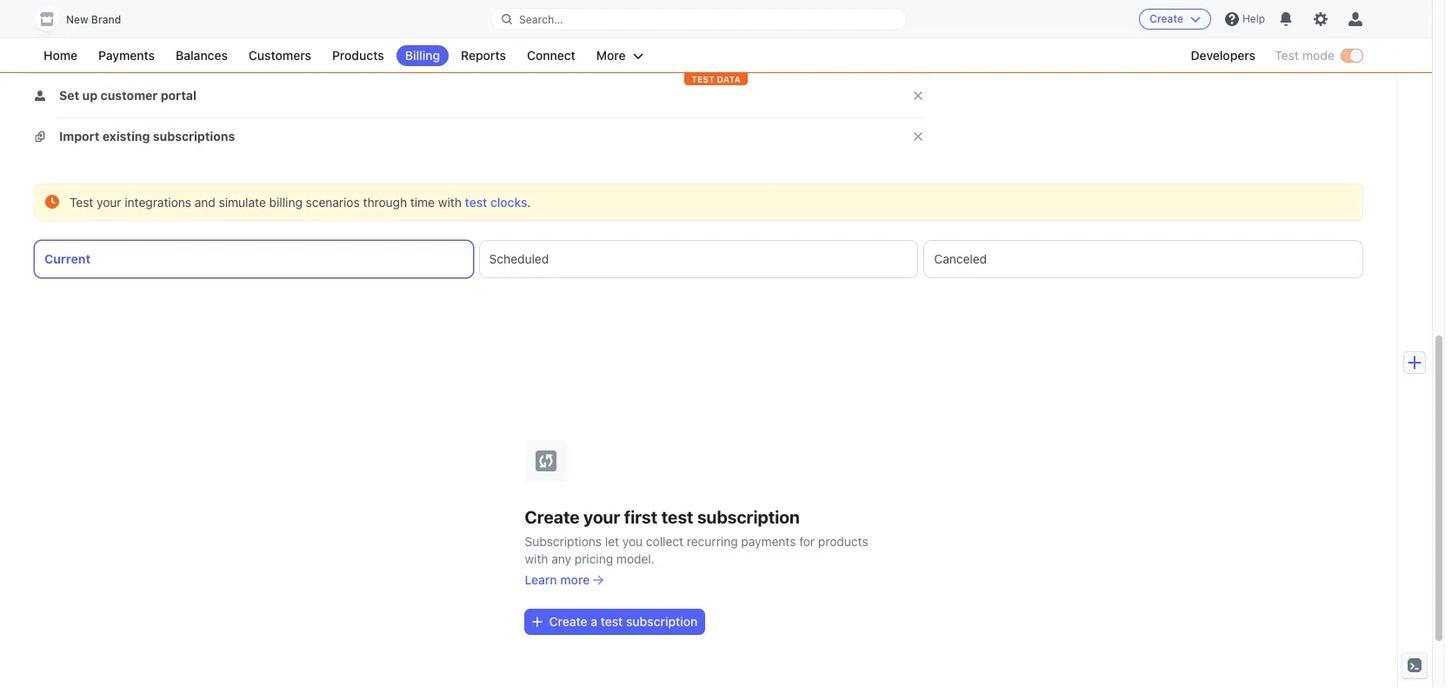 Task type: describe. For each thing, give the bounding box(es) containing it.
new
[[66, 13, 88, 26]]

products
[[332, 48, 384, 63]]

learn
[[525, 572, 557, 587]]

connect
[[527, 48, 576, 63]]

for
[[800, 534, 815, 548]]

Search… text field
[[491, 8, 906, 30]]

svg image for import existing subscriptions
[[35, 131, 45, 142]]

new brand
[[66, 13, 121, 26]]

create for create
[[1150, 12, 1184, 25]]

brand
[[91, 13, 121, 26]]

help
[[1243, 12, 1266, 25]]

billing
[[269, 195, 303, 210]]

view docs link
[[59, 0, 465, 40]]

0 horizontal spatial with
[[438, 195, 462, 210]]

billing link
[[396, 45, 449, 66]]

current
[[44, 251, 91, 266]]

payments link
[[90, 45, 164, 66]]

existing
[[102, 129, 150, 144]]

view docs
[[73, 6, 132, 21]]

docs
[[104, 6, 132, 21]]

import existing subscriptions
[[59, 129, 235, 144]]

and
[[195, 195, 216, 210]]

0 horizontal spatial test
[[465, 195, 487, 210]]

create a test subscription link
[[525, 609, 705, 634]]

1 horizontal spatial test
[[601, 614, 623, 628]]

more
[[560, 572, 590, 587]]

customer
[[101, 88, 158, 103]]

search…
[[519, 13, 563, 26]]

create for create your first test subscription
[[525, 507, 580, 527]]

recurring
[[687, 534, 738, 548]]

any
[[552, 551, 572, 566]]

products
[[818, 534, 869, 548]]

scenarios
[[306, 195, 360, 210]]

set up customer portal
[[59, 88, 197, 103]]

first
[[624, 507, 658, 527]]

with inside subscriptions let you collect recurring payments for products with any pricing model.
[[525, 551, 548, 566]]

let
[[605, 534, 619, 548]]

set up customer portal button
[[35, 87, 200, 104]]

through
[[363, 195, 407, 210]]

set
[[59, 88, 79, 103]]

more button
[[588, 45, 652, 66]]

create your first test subscription
[[525, 507, 800, 527]]

home
[[43, 48, 77, 63]]

a
[[591, 614, 598, 628]]

import
[[59, 129, 99, 144]]

new brand button
[[35, 7, 138, 31]]

mode
[[1303, 48, 1335, 63]]

subscriptions
[[525, 534, 602, 548]]

canceled
[[935, 251, 987, 266]]

svg image for set up customer portal
[[35, 91, 45, 101]]

canceled button
[[925, 241, 1363, 277]]

billing
[[405, 48, 440, 63]]

tab list containing current
[[35, 241, 1363, 277]]

test
[[692, 74, 715, 84]]

create for create a test subscription
[[549, 614, 588, 628]]

view
[[73, 6, 101, 21]]

your for first
[[584, 507, 621, 527]]

payments
[[98, 48, 155, 63]]

create a test subscription
[[549, 614, 698, 628]]

developers link
[[1183, 45, 1265, 66]]

data
[[717, 74, 741, 84]]

reports link
[[452, 45, 515, 66]]



Task type: locate. For each thing, give the bounding box(es) containing it.
test clocks link
[[465, 195, 527, 210]]

simulate
[[219, 195, 266, 210]]

current button
[[35, 241, 473, 277]]

learn more
[[525, 572, 590, 587]]

customers link
[[240, 45, 320, 66]]

payments
[[741, 534, 796, 548]]

1 svg image from the top
[[35, 91, 45, 101]]

model.
[[617, 551, 655, 566]]

create
[[1150, 12, 1184, 25], [525, 507, 580, 527], [549, 614, 588, 628]]

0 vertical spatial with
[[438, 195, 462, 210]]

test
[[465, 195, 487, 210], [662, 507, 694, 527], [601, 614, 623, 628]]

0 horizontal spatial your
[[97, 195, 121, 210]]

subscriptions let you collect recurring payments for products with any pricing model.
[[525, 534, 869, 566]]

Search… search field
[[491, 8, 906, 30]]

1 horizontal spatial test
[[1275, 48, 1300, 63]]

customers
[[249, 48, 311, 63]]

test up current
[[70, 195, 93, 210]]

test right a
[[601, 614, 623, 628]]

1 vertical spatial your
[[584, 507, 621, 527]]

create up developers link
[[1150, 12, 1184, 25]]

1 vertical spatial subscription
[[626, 614, 698, 628]]

create up subscriptions
[[525, 507, 580, 527]]

your
[[97, 195, 121, 210], [584, 507, 621, 527]]

svg image
[[532, 616, 542, 627]]

svg image left set
[[35, 91, 45, 101]]

clocks
[[491, 195, 527, 210]]

0 vertical spatial subscription
[[698, 507, 800, 527]]

0 vertical spatial svg image
[[35, 91, 45, 101]]

your up let
[[584, 507, 621, 527]]

create left a
[[549, 614, 588, 628]]

create button
[[1140, 9, 1212, 30]]

with
[[438, 195, 462, 210], [525, 551, 548, 566]]

you
[[623, 534, 643, 548]]

create inside button
[[1150, 12, 1184, 25]]

subscription
[[698, 507, 800, 527], [626, 614, 698, 628]]

1 horizontal spatial your
[[584, 507, 621, 527]]

your left integrations
[[97, 195, 121, 210]]

products link
[[324, 45, 393, 66]]

more
[[597, 48, 626, 63]]

view docs button
[[63, 0, 154, 26]]

test left clocks
[[465, 195, 487, 210]]

0 horizontal spatial test
[[70, 195, 93, 210]]

1 vertical spatial test
[[70, 195, 93, 210]]

test for test mode
[[1275, 48, 1300, 63]]

1 vertical spatial with
[[525, 551, 548, 566]]

test data
[[692, 74, 741, 84]]

up
[[82, 88, 98, 103]]

home link
[[35, 45, 86, 66]]

test
[[1275, 48, 1300, 63], [70, 195, 93, 210]]

1 vertical spatial test
[[662, 507, 694, 527]]

your for integrations
[[97, 195, 121, 210]]

2 svg image from the top
[[35, 131, 45, 142]]

import existing subscriptions button
[[35, 128, 239, 145]]

2 vertical spatial test
[[601, 614, 623, 628]]

0 vertical spatial test
[[465, 195, 487, 210]]

help button
[[1219, 5, 1273, 33]]

svg image inside set up customer portal dropdown button
[[35, 91, 45, 101]]

subscriptions
[[153, 129, 235, 144]]

collect
[[646, 534, 684, 548]]

pricing
[[575, 551, 613, 566]]

test left the "mode"
[[1275, 48, 1300, 63]]

0 vertical spatial your
[[97, 195, 121, 210]]

connect link
[[518, 45, 584, 66]]

scheduled button
[[480, 241, 918, 277]]

with up learn
[[525, 551, 548, 566]]

learn more link
[[525, 571, 604, 588]]

tab list
[[35, 241, 1363, 277]]

subscription right a
[[626, 614, 698, 628]]

2 vertical spatial create
[[549, 614, 588, 628]]

test for test your integrations and simulate billing scenarios through time with test clocks .
[[70, 195, 93, 210]]

1 horizontal spatial with
[[525, 551, 548, 566]]

developers
[[1191, 48, 1256, 63]]

scheduled
[[489, 251, 549, 266]]

.
[[527, 195, 531, 210]]

portal
[[161, 88, 197, 103]]

test your integrations and simulate billing scenarios through time with test clocks .
[[70, 195, 531, 210]]

svg image left the import
[[35, 131, 45, 142]]

test mode
[[1275, 48, 1335, 63]]

subscription up 'payments'
[[698, 507, 800, 527]]

subscription inside 'create a test subscription' link
[[626, 614, 698, 628]]

2 horizontal spatial test
[[662, 507, 694, 527]]

balances
[[176, 48, 228, 63]]

with right 'time'
[[438, 195, 462, 210]]

balances link
[[167, 45, 237, 66]]

time
[[410, 195, 435, 210]]

reports
[[461, 48, 506, 63]]

0 vertical spatial create
[[1150, 12, 1184, 25]]

integrations
[[125, 195, 191, 210]]

0 vertical spatial test
[[1275, 48, 1300, 63]]

1 vertical spatial svg image
[[35, 131, 45, 142]]

svg image inside import existing subscriptions dropdown button
[[35, 131, 45, 142]]

1 vertical spatial create
[[525, 507, 580, 527]]

svg image
[[35, 91, 45, 101], [35, 131, 45, 142]]

test up collect
[[662, 507, 694, 527]]



Task type: vqa. For each thing, say whether or not it's contained in the screenshot.
the bottom the Add
no



